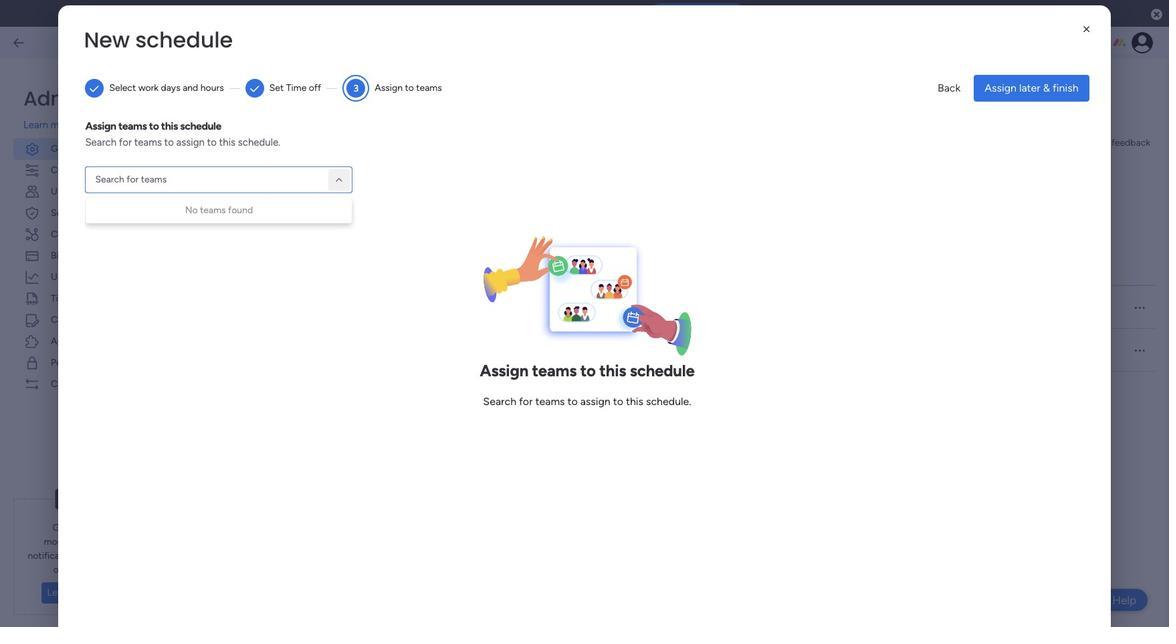 Task type: describe. For each thing, give the bounding box(es) containing it.
and inside select work days and hours button
[[183, 82, 198, 94]]

search for teams to assign to this schedule.
[[483, 395, 691, 408]]

working days
[[460, 261, 517, 273]]

search inside assign teams to this schedule search for teams to assign to this schedule.
[[85, 136, 116, 148]]

feedback
[[1111, 137, 1150, 148]]

we
[[528, 302, 542, 313]]

teams down assign teams to this schedule
[[535, 395, 565, 408]]

on
[[557, 7, 571, 19]]

assign later & finish
[[985, 82, 1079, 94]]

up
[[71, 293, 83, 304]]

set time off
[[269, 82, 321, 94]]

on
[[53, 564, 64, 576]]

get your monday.com notifications directly on slack
[[28, 522, 114, 576]]

locations.
[[537, 174, 577, 185]]

hours
[[200, 82, 224, 94]]

teams left or
[[498, 174, 523, 185]]

row containing mo
[[222, 286, 1156, 329]]

back button
[[927, 75, 971, 102]]

your
[[71, 522, 89, 534]]

billing
[[51, 250, 76, 261]]

row group containing mo
[[222, 286, 1156, 372]]

general
[[51, 143, 83, 154]]

new schedule document
[[58, 5, 1111, 627]]

select
[[109, 82, 136, 94]]

assign to teams
[[375, 82, 442, 94]]

0 vertical spatial work schedule
[[358, 91, 433, 104]]

get
[[53, 522, 68, 534]]

connections
[[51, 228, 104, 240]]

content
[[51, 314, 86, 325]]

fr
[[574, 302, 582, 313]]

notifications
[[28, 550, 80, 562]]

or
[[526, 174, 534, 185]]

assign for assign teams to this schedule search for teams to assign to this schedule.
[[85, 120, 116, 132]]

learn more
[[47, 587, 95, 598]]

teams down new schedule 'field'
[[416, 82, 442, 94]]

directly
[[83, 550, 114, 562]]

later
[[1019, 82, 1041, 94]]

different
[[459, 174, 495, 185]]

new schedule
[[84, 25, 233, 55]]

more inside button
[[73, 587, 95, 598]]

assign for assign to teams
[[375, 82, 403, 94]]

apps
[[51, 335, 73, 347]]

no teams found
[[185, 204, 253, 216]]

back
[[938, 82, 961, 94]]

tidy
[[51, 293, 69, 304]]

customization
[[51, 164, 112, 176]]

teams up search for teams
[[134, 136, 162, 148]]

help
[[1112, 594, 1136, 607]]

mo
[[483, 302, 497, 313]]

create and assign work schedules, including days off, to different teams or locations.
[[222, 174, 577, 185]]

schedule inside 'field'
[[135, 25, 233, 55]]

set
[[269, 82, 284, 94]]

notifications
[[496, 7, 555, 19]]

directory
[[88, 314, 126, 325]]

create
[[222, 174, 250, 185]]

assign teams to this schedule search for teams to assign to this schedule.
[[85, 120, 280, 148]]

assign for assign teams to this schedule
[[480, 361, 528, 381]]

off,
[[431, 174, 445, 185]]

search for teams
[[95, 174, 167, 185]]

users
[[51, 186, 74, 197]]

select work days and hours button
[[85, 79, 224, 98]]

work schedule link
[[345, 86, 483, 111]]

new schedule dialog
[[0, 0, 1169, 627]]

more inside administration learn more
[[51, 119, 74, 131]]

help button
[[1101, 589, 1148, 611]]

working
[[460, 261, 495, 273]]

teams right no
[[200, 204, 226, 216]]

usage
[[51, 271, 77, 283]]

this down select work days and hours
[[161, 120, 178, 132]]

time
[[286, 82, 307, 94]]

teams up search for teams to assign to this schedule.
[[532, 361, 577, 381]]

1 horizontal spatial schedule.
[[646, 395, 691, 408]]

dapulse close image
[[1151, 8, 1162, 21]]

days inside grid
[[497, 261, 517, 273]]

back to workspace image
[[12, 36, 25, 49]]

this up search for teams to assign to this schedule.
[[599, 361, 626, 381]]

administration
[[23, 84, 169, 113]]

add
[[251, 213, 271, 225]]

&
[[1043, 82, 1050, 94]]

copier
[[114, 378, 140, 390]]

th
[[552, 302, 563, 313]]

select work days and hours
[[109, 82, 224, 94]]

account link
[[275, 86, 345, 111]]

profile link
[[215, 86, 275, 111]]

finish
[[1053, 82, 1079, 94]]

work inside the work schedule link
[[358, 91, 385, 104]]

administration learn more
[[23, 84, 169, 131]]

schedule. inside assign teams to this schedule search for teams to assign to this schedule.
[[238, 136, 280, 148]]

enable now!
[[672, 8, 723, 19]]



Task type: locate. For each thing, give the bounding box(es) containing it.
3
[[353, 83, 358, 94]]

1 vertical spatial learn
[[47, 587, 71, 598]]

assign left the later
[[985, 82, 1017, 94]]

0 horizontal spatial enable
[[424, 7, 454, 19]]

give feedback button
[[1066, 132, 1156, 154]]

more up general
[[51, 119, 74, 131]]

0 vertical spatial search
[[85, 136, 116, 148]]

account
[[288, 91, 332, 104]]

schedule.
[[238, 136, 280, 148], [646, 395, 691, 408]]

and
[[183, 82, 198, 94], [253, 174, 268, 185]]

desktop
[[456, 7, 494, 19]]

including
[[368, 174, 407, 185]]

2 vertical spatial for
[[519, 395, 533, 408]]

1 vertical spatial assign
[[271, 174, 297, 185]]

1 vertical spatial work schedule
[[222, 134, 380, 165]]

assign down administration
[[85, 120, 116, 132]]

assign
[[176, 136, 205, 148], [271, 174, 297, 185], [580, 395, 610, 408]]

work left schedules, in the left top of the page
[[299, 174, 320, 185]]

enable left now!
[[672, 8, 700, 19]]

0 horizontal spatial work
[[138, 82, 159, 94]]

1 vertical spatial and
[[253, 174, 268, 185]]

enable
[[424, 7, 454, 19], [672, 8, 700, 19]]

work up the create
[[222, 134, 277, 165]]

0 vertical spatial learn
[[23, 119, 48, 131]]

days right working at the left
[[497, 261, 517, 273]]

set time off button
[[245, 79, 321, 98]]

account
[[77, 378, 112, 390]]

this calendar is not assigned to any teams. image
[[482, 236, 693, 356]]

0 vertical spatial work
[[138, 82, 159, 94]]

0 horizontal spatial days
[[161, 82, 180, 94]]

work schedule down new schedule 'field'
[[358, 91, 433, 104]]

usage stats
[[51, 271, 100, 283]]

give
[[1090, 137, 1109, 148]]

enable for enable desktop notifications on this computer
[[424, 7, 454, 19]]

days
[[161, 82, 180, 94], [409, 174, 428, 185], [497, 261, 517, 273]]

assign inside assign teams to this schedule search for teams to assign to this schedule.
[[85, 120, 116, 132]]

0 vertical spatial assign
[[176, 136, 205, 148]]

sa
[[592, 302, 603, 313]]

0 horizontal spatial schedule.
[[238, 136, 280, 148]]

teams down select
[[118, 120, 147, 132]]

assign up the add a schedule
[[271, 174, 297, 185]]

learn more link
[[23, 118, 169, 133]]

for for search for teams
[[127, 174, 139, 185]]

work right "off"
[[358, 91, 385, 104]]

1 vertical spatial work
[[299, 174, 320, 185]]

0 horizontal spatial work
[[222, 134, 277, 165]]

search for search for teams
[[95, 174, 124, 185]]

cross
[[51, 378, 75, 390]]

permissions
[[51, 357, 100, 368]]

New schedule field
[[81, 22, 771, 58]]

and left hours
[[183, 82, 198, 94]]

0 horizontal spatial and
[[183, 82, 198, 94]]

off
[[309, 82, 321, 94]]

2 horizontal spatial days
[[497, 261, 517, 273]]

work inside select work days and hours button
[[138, 82, 159, 94]]

0 vertical spatial and
[[183, 82, 198, 94]]

3 button
[[347, 79, 365, 98]]

1 horizontal spatial days
[[409, 174, 428, 185]]

days left hours
[[161, 82, 180, 94]]

1 row from the top
[[222, 286, 1156, 329]]

schedules,
[[322, 174, 366, 185]]

work
[[358, 91, 385, 104], [222, 134, 277, 165]]

this down assign teams to this schedule
[[626, 395, 643, 408]]

learn inside administration learn more
[[23, 119, 48, 131]]

1 vertical spatial for
[[127, 174, 139, 185]]

0 horizontal spatial assign
[[176, 136, 205, 148]]

add a schedule button
[[222, 206, 336, 233]]

this
[[573, 7, 591, 19]]

1 vertical spatial schedule.
[[646, 395, 691, 408]]

no
[[185, 204, 198, 216]]

assign
[[985, 82, 1017, 94], [375, 82, 403, 94], [85, 120, 116, 132], [480, 361, 528, 381]]

learn down administration
[[23, 119, 48, 131]]

assign down mo at the left
[[480, 361, 528, 381]]

a
[[274, 213, 279, 225]]

give feedback
[[1090, 137, 1150, 148]]

assign later & finish button
[[974, 75, 1089, 102]]

for inside assign teams to this schedule search for teams to assign to this schedule.
[[119, 136, 132, 148]]

add a schedule
[[251, 213, 325, 225]]

assign teams to this schedule
[[480, 361, 695, 381]]

0 vertical spatial schedule.
[[238, 136, 280, 148]]

enable inside button
[[672, 8, 700, 19]]

assign inside assign teams to this schedule search for teams to assign to this schedule.
[[176, 136, 205, 148]]

0 vertical spatial days
[[161, 82, 180, 94]]

enable up new schedule 'field'
[[424, 7, 454, 19]]

assign right the 3 "button"
[[375, 82, 403, 94]]

1 horizontal spatial work
[[299, 174, 320, 185]]

found
[[228, 204, 253, 216]]

kendall parks image
[[1132, 32, 1153, 54]]

0 vertical spatial for
[[119, 136, 132, 148]]

grid
[[222, 249, 1156, 627]]

stats
[[80, 271, 100, 283]]

schedule inside assign teams to this schedule search for teams to assign to this schedule.
[[180, 120, 221, 132]]

close image
[[1080, 23, 1093, 36]]

schedule
[[135, 25, 233, 55], [387, 91, 433, 104], [180, 120, 221, 132], [282, 134, 380, 165], [282, 213, 325, 225], [630, 361, 695, 381]]

for
[[119, 136, 132, 148], [127, 174, 139, 185], [519, 395, 533, 408]]

and right the create
[[253, 174, 268, 185]]

enable now! button
[[650, 4, 745, 24]]

0 vertical spatial more
[[51, 119, 74, 131]]

learn inside learn more button
[[47, 587, 71, 598]]

work schedule down account "link"
[[222, 134, 380, 165]]

1 vertical spatial work
[[222, 134, 277, 165]]

1 vertical spatial search
[[95, 174, 124, 185]]

search for search for teams to assign to this schedule.
[[483, 395, 516, 408]]

teams down assign teams to this schedule search for teams to assign to this schedule.
[[141, 174, 167, 185]]

1 horizontal spatial work
[[358, 91, 385, 104]]

2 horizontal spatial assign
[[580, 395, 610, 408]]

days inside button
[[161, 82, 180, 94]]

1 horizontal spatial and
[[253, 174, 268, 185]]

cross account copier
[[51, 378, 140, 390]]

slack
[[66, 564, 88, 576]]

assign down hours
[[176, 136, 205, 148]]

learn more button
[[41, 582, 101, 604]]

1 horizontal spatial enable
[[672, 8, 700, 19]]

schedule inside button
[[282, 213, 325, 225]]

enable for enable now!
[[672, 8, 700, 19]]

1 vertical spatial days
[[409, 174, 428, 185]]

work schedule
[[358, 91, 433, 104], [222, 134, 380, 165]]

now!
[[702, 8, 723, 19]]

2 vertical spatial days
[[497, 261, 517, 273]]

monday.com
[[44, 536, 98, 548]]

this up the create
[[219, 136, 235, 148]]

row
[[222, 286, 1156, 329], [222, 329, 1156, 372]]

grid containing working days
[[222, 249, 1156, 627]]

to
[[405, 82, 414, 94], [149, 120, 159, 132], [164, 136, 174, 148], [207, 136, 217, 148], [447, 174, 456, 185], [580, 361, 596, 381], [567, 395, 578, 408], [613, 395, 623, 408]]

1 vertical spatial more
[[73, 587, 95, 598]]

0 vertical spatial work
[[358, 91, 385, 104]]

tidy up
[[51, 293, 83, 304]]

for for search for teams to assign to this schedule.
[[519, 395, 533, 408]]

2 vertical spatial search
[[483, 395, 516, 408]]

assign inside assign later & finish button
[[985, 82, 1017, 94]]

teams
[[416, 82, 442, 94], [118, 120, 147, 132], [134, 136, 162, 148], [141, 174, 167, 185], [498, 174, 523, 185], [200, 204, 226, 216], [532, 361, 577, 381], [535, 395, 565, 408]]

2 vertical spatial assign
[[580, 395, 610, 408]]

assign down assign teams to this schedule
[[580, 395, 610, 408]]

days left off,
[[409, 174, 428, 185]]

2 row from the top
[[222, 329, 1156, 372]]

new
[[84, 25, 130, 55]]

row group
[[222, 286, 1156, 372]]

1 horizontal spatial assign
[[271, 174, 297, 185]]

assign for assign later & finish
[[985, 82, 1017, 94]]

work right select
[[138, 82, 159, 94]]

computer
[[594, 7, 640, 19]]

content directory
[[51, 314, 126, 325]]

security
[[51, 207, 86, 218]]

more down 'slack' at the left of the page
[[73, 587, 95, 598]]

profile
[[229, 91, 261, 104]]

learn down on
[[47, 587, 71, 598]]

search
[[85, 136, 116, 148], [95, 174, 124, 185], [483, 395, 516, 408]]

enable desktop notifications on this computer
[[424, 7, 640, 19]]

work
[[138, 82, 159, 94], [299, 174, 320, 185]]



Task type: vqa. For each thing, say whether or not it's contained in the screenshot.
first row from the bottom
yes



